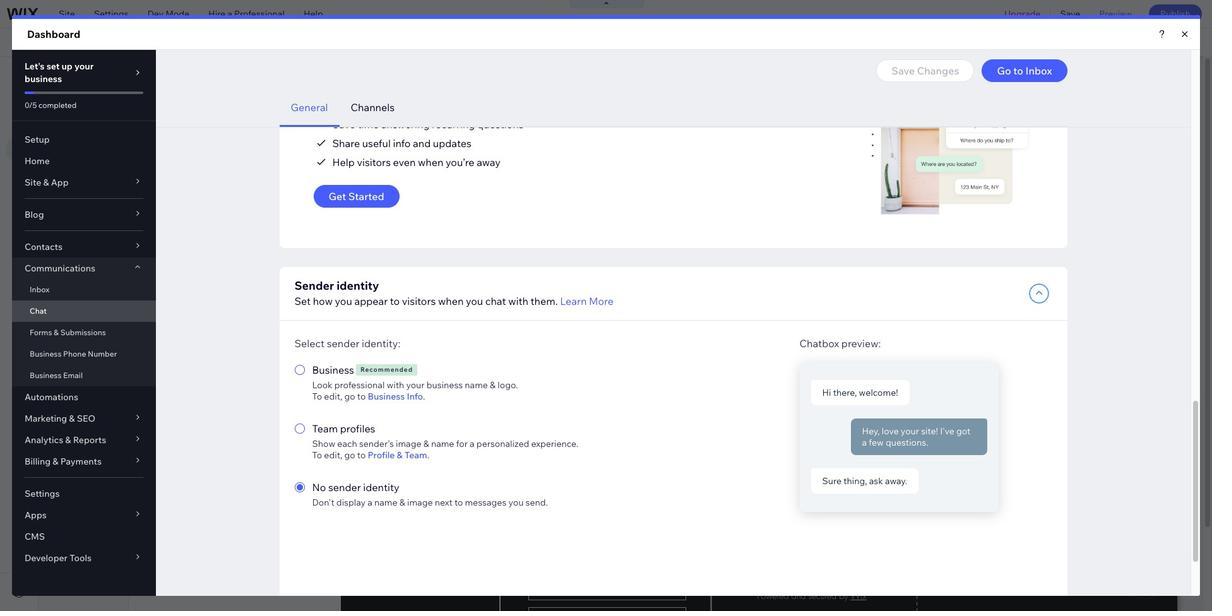 Task type: describe. For each thing, give the bounding box(es) containing it.
search
[[1172, 37, 1201, 48]]

blog pages
[[144, 102, 190, 113]]

preview
[[1099, 8, 1132, 20]]

https://www.wix.com/mysite connect your domain
[[217, 37, 428, 48]]

hire a professional
[[208, 8, 285, 20]]

save
[[1060, 8, 1080, 20]]

pages for site
[[75, 69, 105, 81]]

pages for blog
[[165, 102, 190, 113]]

0 horizontal spatial menu
[[72, 102, 95, 114]]

site for site menu
[[54, 102, 70, 114]]

publish button
[[1149, 4, 1202, 23]]

0 vertical spatial menu
[[127, 69, 155, 81]]

a
[[227, 8, 232, 20]]

site for site pages and menu
[[54, 69, 73, 81]]

upgrade
[[1004, 8, 1041, 20]]



Task type: vqa. For each thing, say whether or not it's contained in the screenshot.
the 'New Page'
no



Task type: locate. For each thing, give the bounding box(es) containing it.
help
[[304, 8, 323, 20]]

site down blog
[[54, 69, 73, 81]]

menu right and
[[127, 69, 155, 81]]

blog
[[48, 37, 73, 48]]

search button
[[1145, 28, 1212, 56]]

dev mode
[[147, 8, 189, 20]]

settings
[[94, 8, 128, 20]]

menu down site pages and menu
[[72, 102, 95, 114]]

site pages and menu
[[54, 69, 155, 81]]

0 horizontal spatial pages
[[75, 69, 105, 81]]

site for site
[[59, 8, 75, 20]]

blog
[[144, 102, 163, 113]]

1 horizontal spatial pages
[[165, 102, 190, 113]]

100%
[[1053, 37, 1076, 48]]

professional
[[234, 8, 285, 20]]

site
[[59, 8, 75, 20], [54, 69, 73, 81], [54, 102, 70, 114]]

1 horizontal spatial menu
[[127, 69, 155, 81]]

1 vertical spatial pages
[[165, 102, 190, 113]]

https://www.wix.com/mysite
[[217, 37, 332, 48]]

site menu
[[54, 102, 95, 114]]

pages left and
[[75, 69, 105, 81]]

pages right "blog"
[[165, 102, 190, 113]]

pages
[[75, 69, 105, 81], [165, 102, 190, 113]]

1 vertical spatial menu
[[72, 102, 95, 114]]

site down site pages and menu
[[54, 102, 70, 114]]

publish
[[1160, 8, 1191, 20]]

preview button
[[1090, 0, 1141, 28]]

tools
[[1112, 37, 1133, 48]]

tools button
[[1085, 28, 1145, 56]]

0 vertical spatial pages
[[75, 69, 105, 81]]

1 vertical spatial site
[[54, 69, 73, 81]]

domain
[[396, 37, 428, 48]]

connect
[[338, 37, 373, 48]]

mode
[[165, 8, 189, 20]]

site up blog
[[59, 8, 75, 20]]

menu
[[127, 69, 155, 81], [72, 102, 95, 114]]

save button
[[1051, 0, 1090, 28]]

your
[[375, 37, 394, 48]]

2 vertical spatial site
[[54, 102, 70, 114]]

dev
[[147, 8, 163, 20]]

100% button
[[1033, 28, 1084, 56]]

0 vertical spatial site
[[59, 8, 75, 20]]

hire
[[208, 8, 225, 20]]

and
[[107, 69, 125, 81]]



